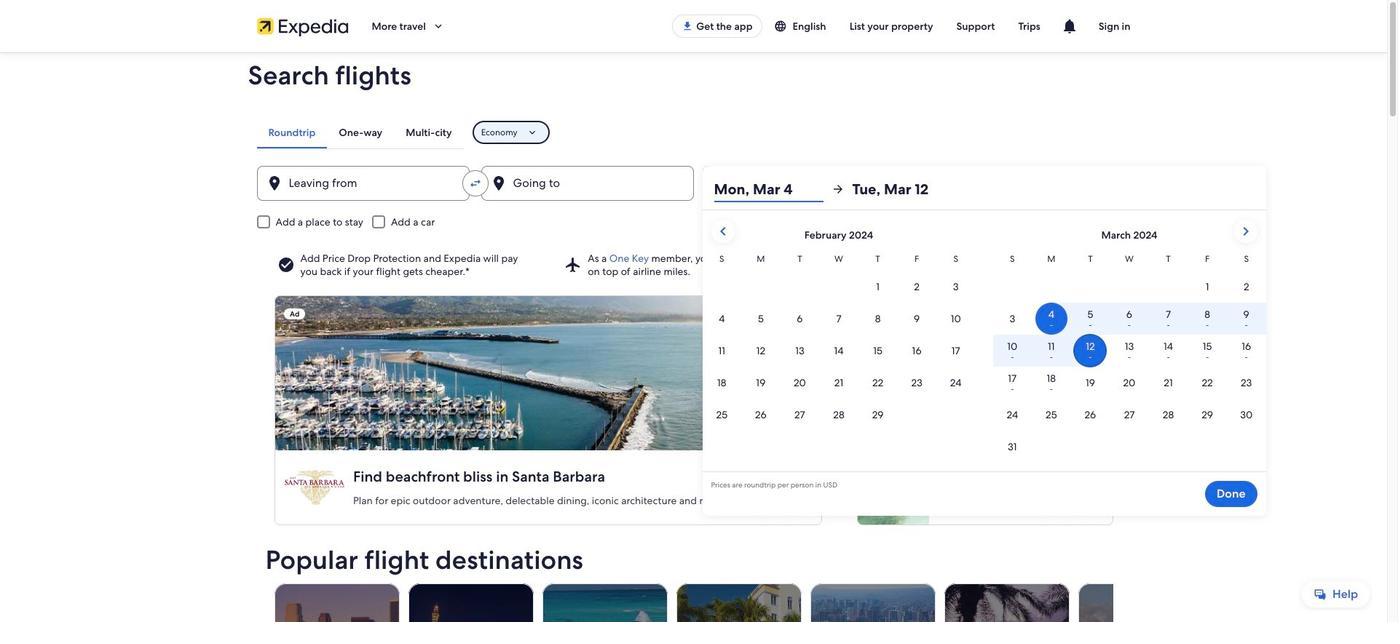 Task type: vqa. For each thing, say whether or not it's contained in the screenshot.
Honolulu Flights image
yes



Task type: describe. For each thing, give the bounding box(es) containing it.
download the app button image
[[682, 20, 694, 32]]

communication center icon image
[[1061, 17, 1079, 35]]

expedia logo image
[[257, 16, 349, 36]]

popular flight destinations region
[[257, 546, 1204, 623]]

honolulu flights image
[[810, 584, 936, 623]]

small image
[[774, 20, 793, 33]]

more travel image
[[432, 20, 445, 33]]

next month image
[[1237, 223, 1255, 240]]

previous month image
[[714, 223, 732, 240]]



Task type: locate. For each thing, give the bounding box(es) containing it.
cancun flights image
[[542, 584, 668, 623]]

las vegas flights image
[[408, 584, 534, 623]]

miami flights image
[[676, 584, 802, 623]]

orlando flights image
[[944, 584, 1070, 623]]

tab list
[[257, 117, 464, 149]]

los angeles flights image
[[274, 584, 400, 623]]

new york flights image
[[1078, 584, 1204, 623]]

main content
[[0, 52, 1388, 623]]

swap origin and destination values image
[[469, 177, 482, 190]]



